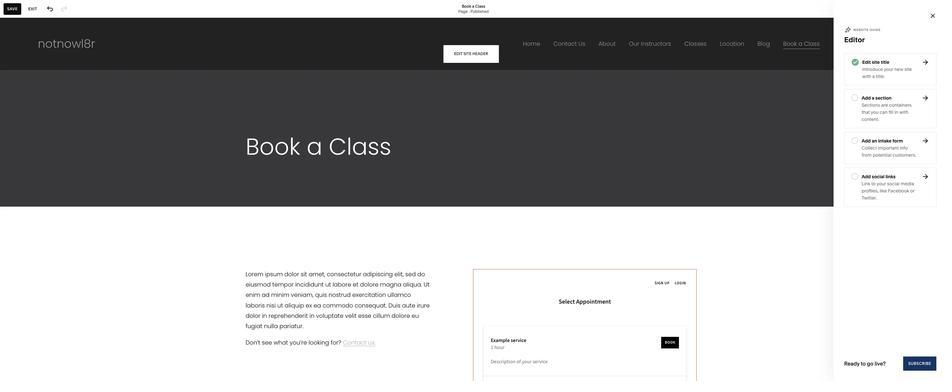 Task type: describe. For each thing, give the bounding box(es) containing it.
a for section
[[872, 95, 875, 101]]

title.
[[876, 74, 885, 79]]

edit
[[863, 59, 871, 65]]

subscribe
[[909, 361, 932, 366]]

content.
[[862, 116, 879, 122]]

facebook
[[888, 188, 910, 194]]

search
[[43, 212, 55, 217]]

section
[[876, 95, 892, 101]]

subscribe button
[[904, 357, 937, 371]]

disabled
[[80, 202, 96, 207]]

add for add social links link to your social media profiles, like facebook or twitter.
[[862, 174, 871, 180]]

save
[[7, 6, 18, 11]]

ready
[[845, 360, 860, 367]]

potential
[[873, 152, 892, 158]]

protected,
[[35, 207, 54, 212]]

with inside add a section sections are containers that you can fill in with content.
[[900, 109, 909, 115]]

home demo
[[23, 68, 49, 74]]

add an intake form collect important info from potential customers.
[[862, 138, 917, 158]]

new
[[895, 66, 904, 72]]

or inside the these pages are public unless they're disabled or password-protected, but they don't appear in the navigation. search engines can also discover them.
[[11, 207, 14, 212]]

like
[[880, 188, 887, 194]]

with inside edit site title introduce your new site with a title.
[[863, 74, 872, 79]]

can inside the these pages are public unless they're disabled or password-protected, but they don't appear in the navigation. search engines can also discover them.
[[72, 212, 79, 217]]

they're
[[67, 202, 80, 207]]

important
[[878, 145, 899, 151]]

the
[[15, 212, 21, 217]]

1 horizontal spatial social
[[888, 181, 900, 187]]

in inside add a section sections are containers that you can fill in with content.
[[895, 109, 899, 115]]

navigation.
[[22, 212, 42, 217]]

published
[[471, 9, 489, 14]]

they
[[62, 207, 70, 212]]

title
[[881, 59, 890, 65]]

media
[[901, 181, 915, 187]]

website
[[854, 28, 869, 32]]

home for home demo
[[23, 68, 36, 74]]

unless
[[54, 202, 66, 207]]

intake
[[879, 138, 892, 144]]

website guide
[[854, 28, 881, 32]]

page
[[459, 9, 468, 14]]

appear
[[81, 207, 94, 212]]

are inside the these pages are public unless they're disabled or password-protected, but they don't appear in the navigation. search engines can also discover them.
[[35, 202, 41, 207]]

can inside add a section sections are containers that you can fill in with content.
[[880, 109, 888, 115]]

public
[[42, 202, 53, 207]]



Task type: locate. For each thing, give the bounding box(es) containing it.
0 horizontal spatial in
[[11, 212, 14, 217]]

twitter.
[[862, 195, 877, 201]]

a inside book a class page · published
[[472, 4, 475, 9]]

1 vertical spatial in
[[11, 212, 14, 217]]

site
[[872, 59, 880, 65], [905, 66, 912, 72]]

add for add a section sections are containers that you can fill in with content.
[[862, 95, 871, 101]]

to right link
[[872, 181, 876, 187]]

in left the
[[11, 212, 14, 217]]

a up sections
[[872, 95, 875, 101]]

0 vertical spatial add
[[862, 95, 871, 101]]

demo
[[38, 69, 49, 74]]

with down introduce at the top
[[863, 74, 872, 79]]

0 vertical spatial can
[[880, 109, 888, 115]]

customers.
[[893, 152, 917, 158]]

your
[[884, 66, 894, 72], [877, 181, 886, 187]]

or inside add social links link to your social media profiles, like facebook or twitter.
[[911, 188, 915, 194]]

in
[[895, 109, 899, 115], [11, 212, 14, 217]]

in inside the these pages are public unless they're disabled or password-protected, but they don't appear in the navigation. search engines can also discover them.
[[11, 212, 14, 217]]

3 add from the top
[[862, 174, 871, 180]]

don't
[[70, 207, 80, 212]]

ready to go live?
[[845, 360, 886, 367]]

1 horizontal spatial can
[[880, 109, 888, 115]]

0 vertical spatial or
[[911, 188, 915, 194]]

0 vertical spatial to
[[872, 181, 876, 187]]

1 horizontal spatial or
[[911, 188, 915, 194]]

0 horizontal spatial can
[[72, 212, 79, 217]]

1 vertical spatial a
[[873, 74, 875, 79]]

book a class page · published
[[459, 4, 489, 14]]

a right the book on the left of the page
[[472, 4, 475, 9]]

go
[[867, 360, 874, 367]]

or down these
[[11, 207, 14, 212]]

social
[[872, 174, 885, 180], [888, 181, 900, 187]]

collect
[[862, 145, 877, 151]]

class
[[475, 4, 485, 9]]

0 horizontal spatial or
[[11, 207, 14, 212]]

your inside edit site title introduce your new site with a title.
[[884, 66, 894, 72]]

book
[[462, 4, 471, 9]]

add social links link to your social media profiles, like facebook or twitter.
[[862, 174, 915, 201]]

home inside button
[[12, 12, 25, 16]]

1 horizontal spatial with
[[900, 109, 909, 115]]

0 vertical spatial a
[[472, 4, 475, 9]]

are down section
[[882, 102, 889, 108]]

0 horizontal spatial to
[[861, 360, 866, 367]]

social down links
[[888, 181, 900, 187]]

add inside add social links link to your social media profiles, like facebook or twitter.
[[862, 174, 871, 180]]

2 add from the top
[[862, 138, 871, 144]]

home
[[12, 12, 25, 16], [23, 68, 36, 74]]

introduce
[[863, 66, 883, 72]]

0 vertical spatial in
[[895, 109, 899, 115]]

0 horizontal spatial with
[[863, 74, 872, 79]]

a inside add a section sections are containers that you can fill in with content.
[[872, 95, 875, 101]]

add a section sections are containers that you can fill in with content.
[[862, 95, 912, 122]]

add up link
[[862, 174, 871, 180]]

to
[[872, 181, 876, 187], [861, 360, 866, 367]]

but
[[55, 207, 61, 212]]

1 vertical spatial with
[[900, 109, 909, 115]]

home left the demo
[[23, 68, 36, 74]]

0 vertical spatial are
[[882, 102, 889, 108]]

can
[[880, 109, 888, 115], [72, 212, 79, 217]]

add inside add a section sections are containers that you can fill in with content.
[[862, 95, 871, 101]]

form
[[893, 138, 903, 144]]

add up sections
[[862, 95, 871, 101]]

from
[[862, 152, 872, 158]]

1 vertical spatial your
[[877, 181, 886, 187]]

home button
[[0, 7, 32, 21]]

with
[[863, 74, 872, 79], [900, 109, 909, 115]]

1 horizontal spatial to
[[872, 181, 876, 187]]

editor
[[845, 35, 865, 44]]

to left go
[[861, 360, 866, 367]]

links
[[886, 174, 896, 180]]

1 vertical spatial can
[[72, 212, 79, 217]]

1 horizontal spatial in
[[895, 109, 899, 115]]

or
[[911, 188, 915, 194], [11, 207, 14, 212]]

a
[[472, 4, 475, 9], [873, 74, 875, 79], [872, 95, 875, 101]]

these
[[11, 202, 22, 207]]

them.
[[27, 218, 38, 222]]

home down save
[[12, 12, 25, 16]]

edit site title introduce your new site with a title.
[[863, 59, 912, 79]]

profiles,
[[862, 188, 879, 194]]

1 vertical spatial add
[[862, 138, 871, 144]]

0 vertical spatial your
[[884, 66, 894, 72]]

fill
[[889, 109, 894, 115]]

1 horizontal spatial site
[[905, 66, 912, 72]]

·
[[469, 9, 470, 14]]

1 add from the top
[[862, 95, 871, 101]]

save button
[[4, 3, 21, 15]]

to inside add social links link to your social media profiles, like facebook or twitter.
[[872, 181, 876, 187]]

or down media
[[911, 188, 915, 194]]

in right "fill"
[[895, 109, 899, 115]]

site right the new
[[905, 66, 912, 72]]

you
[[871, 109, 879, 115]]

2 vertical spatial add
[[862, 174, 871, 180]]

0 horizontal spatial social
[[872, 174, 885, 180]]

1 vertical spatial social
[[888, 181, 900, 187]]

1 horizontal spatial are
[[882, 102, 889, 108]]

a left title.
[[873, 74, 875, 79]]

sections
[[862, 102, 881, 108]]

info
[[900, 145, 908, 151]]

password-
[[15, 207, 35, 212]]

can down don't
[[72, 212, 79, 217]]

that
[[862, 109, 870, 115]]

with down containers
[[900, 109, 909, 115]]

add for add an intake form collect important info from potential customers.
[[862, 138, 871, 144]]

0 vertical spatial site
[[872, 59, 880, 65]]

site up introduce at the top
[[872, 59, 880, 65]]

a inside edit site title introduce your new site with a title.
[[873, 74, 875, 79]]

are
[[882, 102, 889, 108], [35, 202, 41, 207]]

guide
[[870, 28, 881, 32]]

these pages are public unless they're disabled or password-protected, but they don't appear in the navigation. search engines can also discover them.
[[11, 202, 96, 222]]

link
[[862, 181, 871, 187]]

exit
[[28, 6, 37, 11]]

containers
[[890, 102, 912, 108]]

your down title
[[884, 66, 894, 72]]

are up protected,
[[35, 202, 41, 207]]

engines
[[56, 212, 71, 217]]

1 vertical spatial are
[[35, 202, 41, 207]]

your up like
[[877, 181, 886, 187]]

also
[[80, 212, 87, 217]]

0 horizontal spatial are
[[35, 202, 41, 207]]

are inside add a section sections are containers that you can fill in with content.
[[882, 102, 889, 108]]

0 vertical spatial with
[[863, 74, 872, 79]]

home for home
[[12, 12, 25, 16]]

2 vertical spatial a
[[872, 95, 875, 101]]

add up collect
[[862, 138, 871, 144]]

1 vertical spatial or
[[11, 207, 14, 212]]

add inside add an intake form collect important info from potential customers.
[[862, 138, 871, 144]]

0 vertical spatial home
[[12, 12, 25, 16]]

an
[[872, 138, 878, 144]]

live?
[[875, 360, 886, 367]]

0 horizontal spatial site
[[872, 59, 880, 65]]

1 vertical spatial to
[[861, 360, 866, 367]]

discover
[[11, 218, 26, 222]]

pages
[[23, 202, 34, 207]]

0 vertical spatial social
[[872, 174, 885, 180]]

1 vertical spatial home
[[23, 68, 36, 74]]

social left links
[[872, 174, 885, 180]]

exit button
[[25, 3, 41, 15]]

1 vertical spatial site
[[905, 66, 912, 72]]

add
[[862, 95, 871, 101], [862, 138, 871, 144], [862, 174, 871, 180]]

a for class
[[472, 4, 475, 9]]

your inside add social links link to your social media profiles, like facebook or twitter.
[[877, 181, 886, 187]]

can left "fill"
[[880, 109, 888, 115]]



Task type: vqa. For each thing, say whether or not it's contained in the screenshot.
the site
yes



